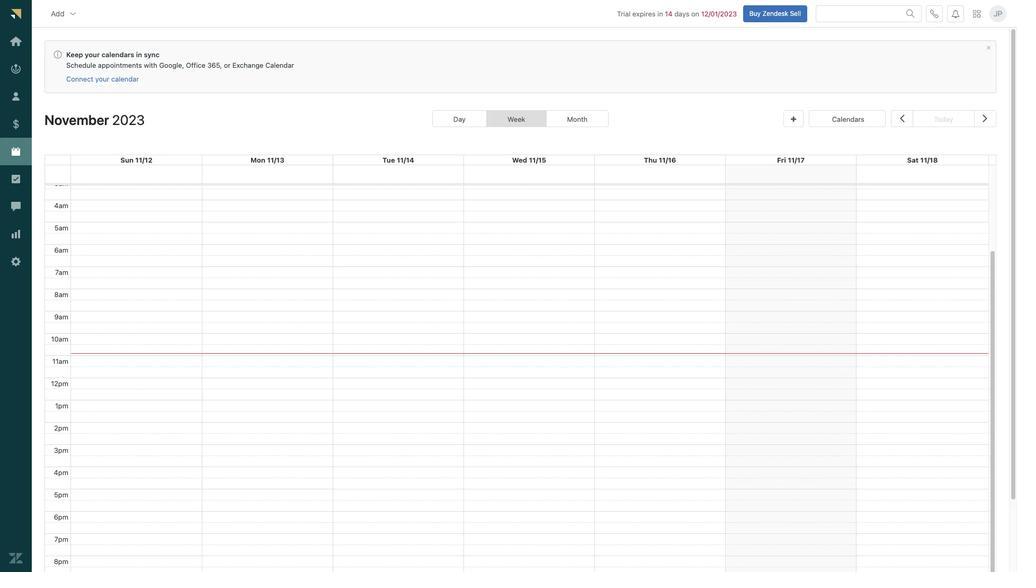 Task type: describe. For each thing, give the bounding box(es) containing it.
cancel image
[[986, 45, 992, 51]]

or
[[224, 61, 231, 69]]

expires
[[633, 9, 656, 18]]

schedule
[[66, 61, 96, 69]]

trial
[[617, 9, 631, 18]]

12pm
[[51, 379, 68, 388]]

connect
[[66, 75, 93, 83]]

10am
[[51, 335, 68, 343]]

keep
[[66, 50, 83, 59]]

11am
[[52, 357, 68, 366]]

6am
[[54, 246, 68, 254]]

fri
[[777, 156, 786, 164]]

thu 11/16
[[644, 156, 676, 164]]

mon 11/13
[[251, 156, 284, 164]]

1pm
[[55, 402, 68, 410]]

11/14
[[397, 156, 414, 164]]

with
[[144, 61, 157, 69]]

chevron down image
[[69, 9, 77, 18]]

week
[[508, 115, 525, 123]]

tue 11/14
[[383, 156, 414, 164]]

6pm
[[54, 513, 68, 521]]

month
[[567, 115, 588, 123]]

thu
[[644, 156, 657, 164]]

zendesk
[[763, 9, 789, 17]]

5am
[[54, 224, 68, 232]]

your for keep
[[85, 50, 100, 59]]

your for connect
[[95, 75, 109, 83]]

on
[[692, 9, 700, 18]]

calendar
[[265, 61, 294, 69]]

14
[[665, 9, 673, 18]]

trial expires in 14 days on 12/01/2023
[[617, 9, 737, 18]]

11/12
[[135, 156, 152, 164]]

calendars
[[102, 50, 134, 59]]

connect your calendar
[[66, 75, 139, 83]]

11/18
[[921, 156, 938, 164]]

exchange
[[232, 61, 264, 69]]

in inside keep your calendars in sync schedule appointments with google, office 365, or exchange calendar
[[136, 50, 142, 59]]

buy zendesk sell button
[[743, 5, 808, 22]]

3am
[[54, 179, 68, 187]]

google,
[[159, 61, 184, 69]]

wed
[[512, 156, 527, 164]]

buy
[[750, 9, 761, 17]]

zendesk image
[[9, 552, 23, 565]]

sell
[[790, 9, 801, 17]]

calls image
[[931, 9, 939, 18]]

sun
[[120, 156, 134, 164]]

connect your calendar link
[[66, 75, 139, 84]]

tue
[[383, 156, 395, 164]]



Task type: vqa. For each thing, say whether or not it's contained in the screenshot.
the bottom Assign
no



Task type: locate. For each thing, give the bounding box(es) containing it.
jp button
[[990, 5, 1007, 22]]

9am
[[54, 313, 68, 321]]

3pm
[[54, 446, 68, 455]]

november 2023
[[45, 112, 145, 127]]

1 horizontal spatial in
[[658, 9, 663, 18]]

11/16
[[659, 156, 676, 164]]

your inside keep your calendars in sync schedule appointments with google, office 365, or exchange calendar
[[85, 50, 100, 59]]

in
[[658, 9, 663, 18], [136, 50, 142, 59]]

calendar
[[111, 75, 139, 83]]

days
[[675, 9, 690, 18]]

sat
[[908, 156, 919, 164]]

in left sync
[[136, 50, 142, 59]]

add
[[51, 9, 65, 18]]

1 vertical spatial in
[[136, 50, 142, 59]]

12/01/2023
[[701, 9, 737, 18]]

in left 14
[[658, 9, 663, 18]]

keep your calendars in sync schedule appointments with google, office 365, or exchange calendar
[[66, 50, 294, 69]]

4am
[[54, 201, 68, 210]]

365,
[[207, 61, 222, 69]]

sat 11/18
[[908, 156, 938, 164]]

appointments
[[98, 61, 142, 69]]

7pm
[[54, 535, 68, 544]]

today
[[934, 115, 954, 123]]

8am
[[54, 290, 68, 299]]

calendars
[[832, 115, 865, 123]]

4pm
[[54, 468, 68, 477]]

0 vertical spatial in
[[658, 9, 663, 18]]

buy zendesk sell
[[750, 9, 801, 17]]

bell image
[[952, 9, 960, 18]]

november
[[45, 112, 109, 127]]

2023
[[112, 112, 145, 127]]

1 vertical spatial your
[[95, 75, 109, 83]]

info image
[[54, 50, 62, 59]]

angle right image
[[983, 111, 988, 125]]

11/17
[[788, 156, 805, 164]]

your up schedule
[[85, 50, 100, 59]]

office
[[186, 61, 206, 69]]

0 vertical spatial your
[[85, 50, 100, 59]]

add button
[[42, 3, 86, 24]]

5pm
[[54, 491, 68, 499]]

0 horizontal spatial in
[[136, 50, 142, 59]]

day
[[454, 115, 466, 123]]

search image
[[907, 9, 915, 18]]

11/13
[[267, 156, 284, 164]]

wed 11/15
[[512, 156, 546, 164]]

sun 11/12
[[120, 156, 152, 164]]

your down 'appointments'
[[95, 75, 109, 83]]

fri 11/17
[[777, 156, 805, 164]]

plus image
[[791, 116, 797, 123]]

11/15
[[529, 156, 546, 164]]

angle left image
[[900, 111, 905, 125]]

8pm
[[54, 557, 68, 566]]

sync
[[144, 50, 160, 59]]

your inside connect your calendar 'link'
[[95, 75, 109, 83]]

2pm
[[54, 424, 68, 432]]

zendesk products image
[[973, 10, 981, 17]]

mon
[[251, 156, 265, 164]]

jp
[[994, 9, 1003, 18]]

your
[[85, 50, 100, 59], [95, 75, 109, 83]]

7am
[[55, 268, 68, 277]]



